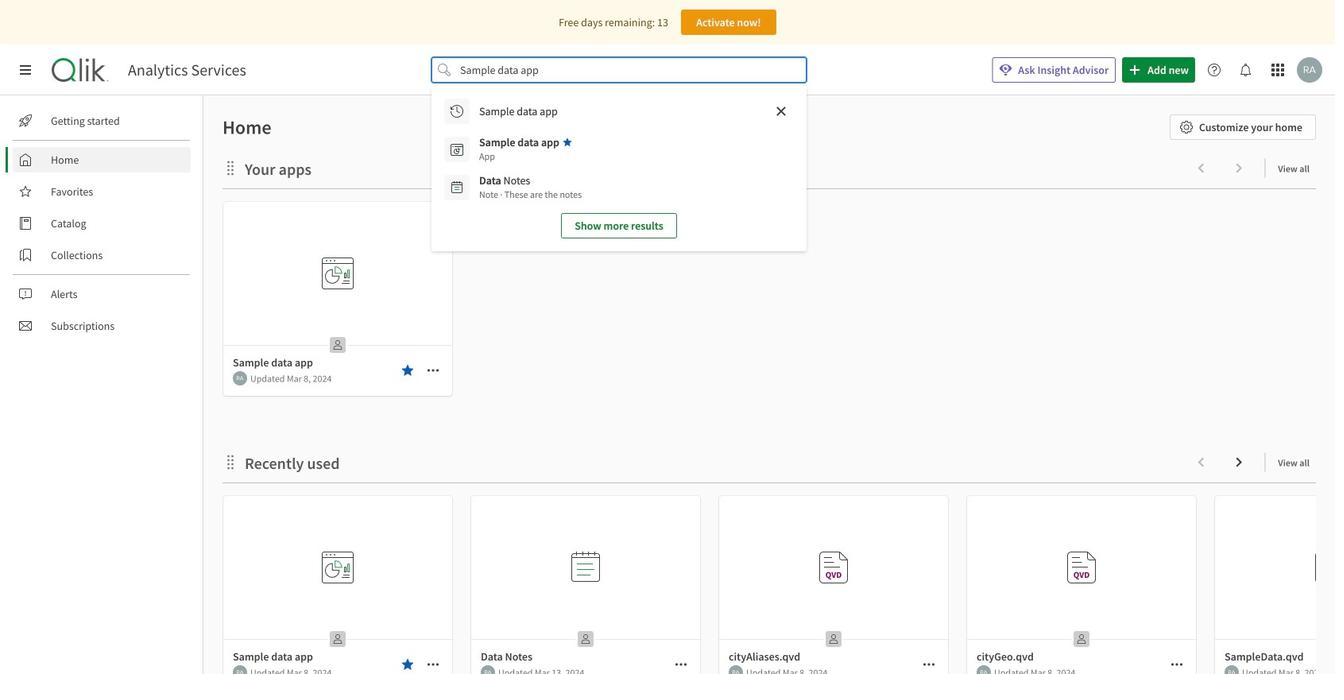 Task type: vqa. For each thing, say whether or not it's contained in the screenshot.
manager
no



Task type: locate. For each thing, give the bounding box(es) containing it.
move collection image
[[223, 454, 238, 470]]

1 more actions image from the left
[[675, 658, 688, 671]]

2 horizontal spatial ruby anderson image
[[1225, 665, 1239, 674]]

ruby anderson image for first more actions icon from right
[[977, 665, 991, 674]]

list box
[[438, 92, 801, 245]]

Search for content text field
[[457, 57, 781, 83]]

1 horizontal spatial more actions image
[[1171, 658, 1184, 671]]

move collection image
[[223, 160, 238, 176]]

ruby anderson element
[[233, 371, 247, 386], [233, 665, 247, 674], [481, 665, 495, 674], [729, 665, 743, 674], [977, 665, 991, 674], [1225, 665, 1239, 674]]

remove from favorites image
[[401, 658, 414, 671]]

1 horizontal spatial ruby anderson image
[[977, 665, 991, 674]]

0 horizontal spatial more actions image
[[675, 658, 688, 671]]

more actions image for remove from favorites icon
[[427, 364, 440, 377]]

ruby anderson image
[[481, 665, 495, 674], [977, 665, 991, 674], [1225, 665, 1239, 674]]

1 ruby anderson image from the left
[[481, 665, 495, 674]]

these are the notes element
[[479, 188, 582, 202]]

0 horizontal spatial ruby anderson image
[[481, 665, 495, 674]]

main content
[[197, 95, 1336, 674]]

ruby anderson image
[[1297, 57, 1323, 83], [233, 371, 247, 386], [233, 665, 247, 674], [729, 665, 743, 674]]

more actions image
[[675, 658, 688, 671], [1171, 658, 1184, 671]]

more actions image
[[427, 364, 440, 377], [427, 658, 440, 671], [923, 658, 936, 671]]

remove from favorites image
[[401, 364, 414, 377]]

2 ruby anderson image from the left
[[977, 665, 991, 674]]



Task type: describe. For each thing, give the bounding box(es) containing it.
analytics services element
[[128, 60, 246, 79]]

ruby anderson image for 2nd more actions icon from right
[[481, 665, 495, 674]]

navigation pane element
[[0, 102, 203, 345]]

sample data app element
[[479, 135, 560, 149]]

more actions image for remove from favorites image
[[427, 658, 440, 671]]

3 ruby anderson image from the left
[[1225, 665, 1239, 674]]

close sidebar menu image
[[19, 64, 32, 76]]

2 more actions image from the left
[[1171, 658, 1184, 671]]



